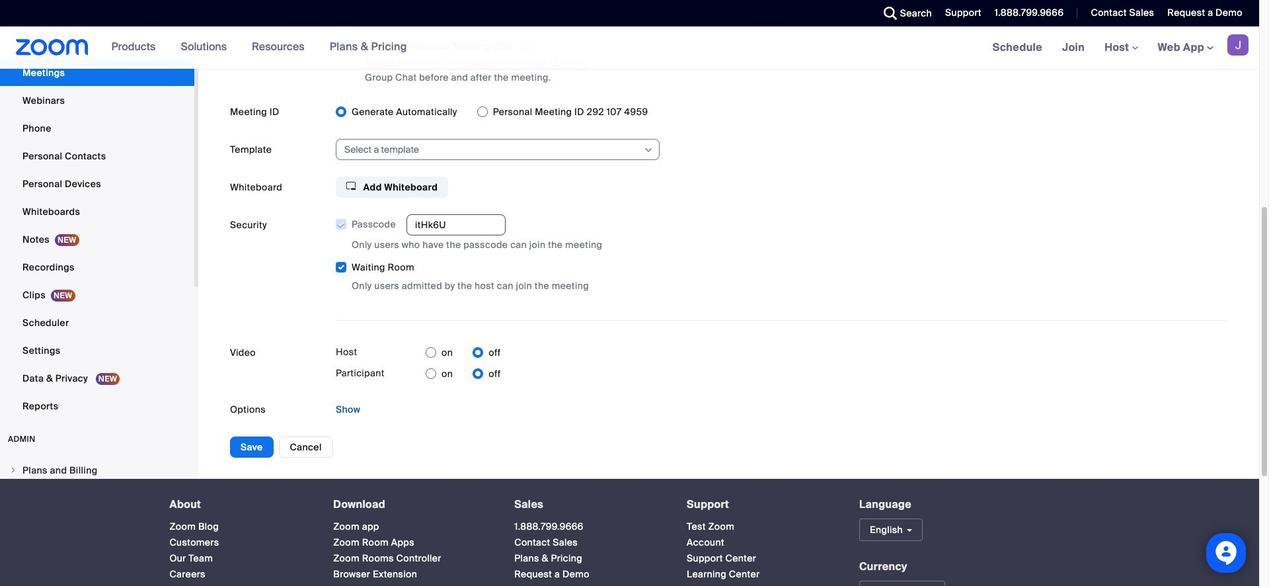 Task type: describe. For each thing, give the bounding box(es) containing it.
3 heading from the left
[[515, 499, 663, 511]]

2 heading from the left
[[334, 499, 491, 511]]

show options image
[[644, 145, 654, 156]]

add whiteboard image
[[347, 181, 356, 191]]

personal menu menu
[[0, 4, 194, 421]]

1 heading from the left
[[170, 499, 310, 511]]

right image
[[9, 467, 17, 475]]



Task type: locate. For each thing, give the bounding box(es) containing it.
None text field
[[407, 215, 506, 236]]

banner
[[0, 26, 1260, 69]]

select meeting template text field
[[345, 140, 643, 160]]

zoom logo image
[[16, 39, 88, 56]]

option group
[[336, 101, 1228, 123], [426, 342, 501, 363], [426, 363, 501, 385]]

4 heading from the left
[[687, 499, 836, 511]]

profile picture image
[[1228, 34, 1249, 56]]

side navigation navigation
[[0, 0, 198, 586]]

meetings navigation
[[983, 26, 1260, 69]]

menu item
[[0, 458, 194, 483]]

product information navigation
[[102, 26, 417, 69]]

group
[[335, 214, 1228, 293]]

heading
[[170, 499, 310, 511], [334, 499, 491, 511], [515, 499, 663, 511], [687, 499, 836, 511]]

menu item inside side navigation navigation
[[0, 458, 194, 483]]



Task type: vqa. For each thing, say whether or not it's contained in the screenshot.
menu item in the SIDE NAVIGATION navigation
yes



